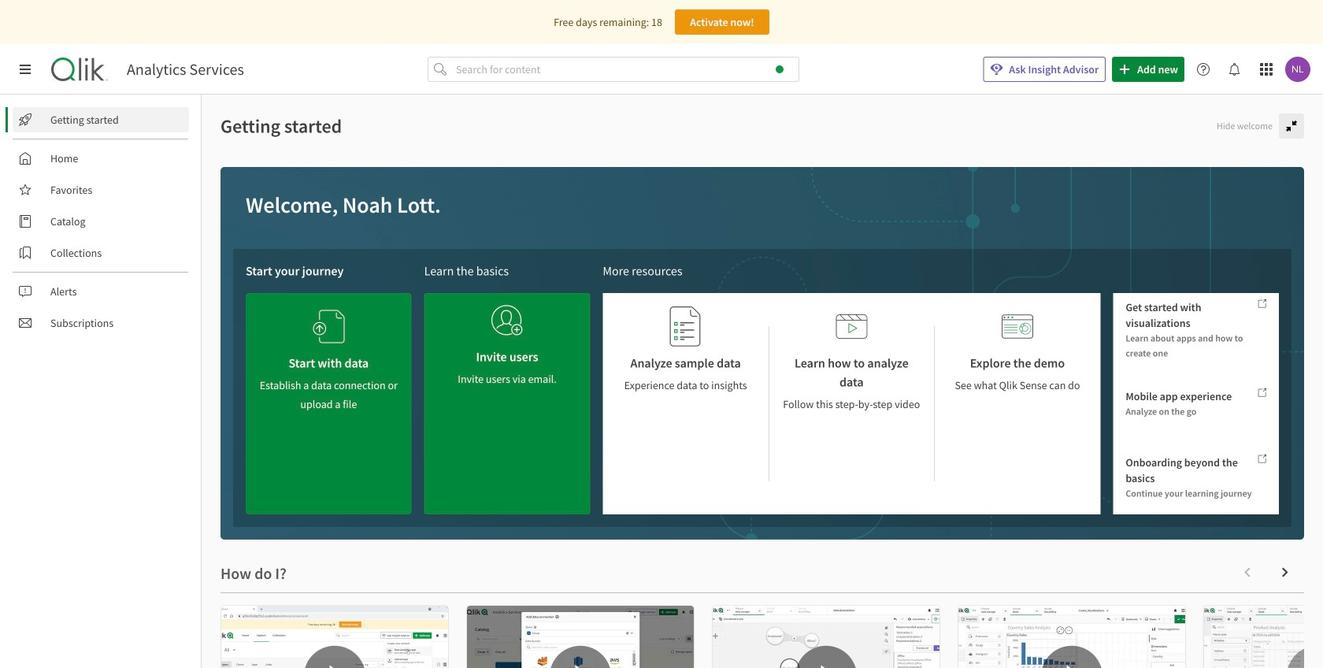 Task type: vqa. For each thing, say whether or not it's contained in the screenshot.
Collections image
no



Task type: describe. For each thing, give the bounding box(es) containing it.
close sidebar menu image
[[19, 63, 32, 76]]

home badge image
[[776, 65, 784, 73]]

hide welcome image
[[1286, 120, 1298, 132]]

analyze sample data image
[[670, 306, 702, 347]]

explore the demo image
[[1002, 306, 1034, 347]]



Task type: locate. For each thing, give the bounding box(es) containing it.
noah lott image
[[1286, 57, 1311, 82]]

invite users image
[[492, 299, 523, 341]]

navigation pane element
[[0, 101, 201, 342]]

start with data image
[[313, 306, 345, 347]]

Search for content text field
[[453, 57, 800, 82]]

learn how to analyze data image
[[836, 306, 868, 347]]

analytics services element
[[127, 60, 244, 79]]

main content
[[202, 95, 1324, 668]]



